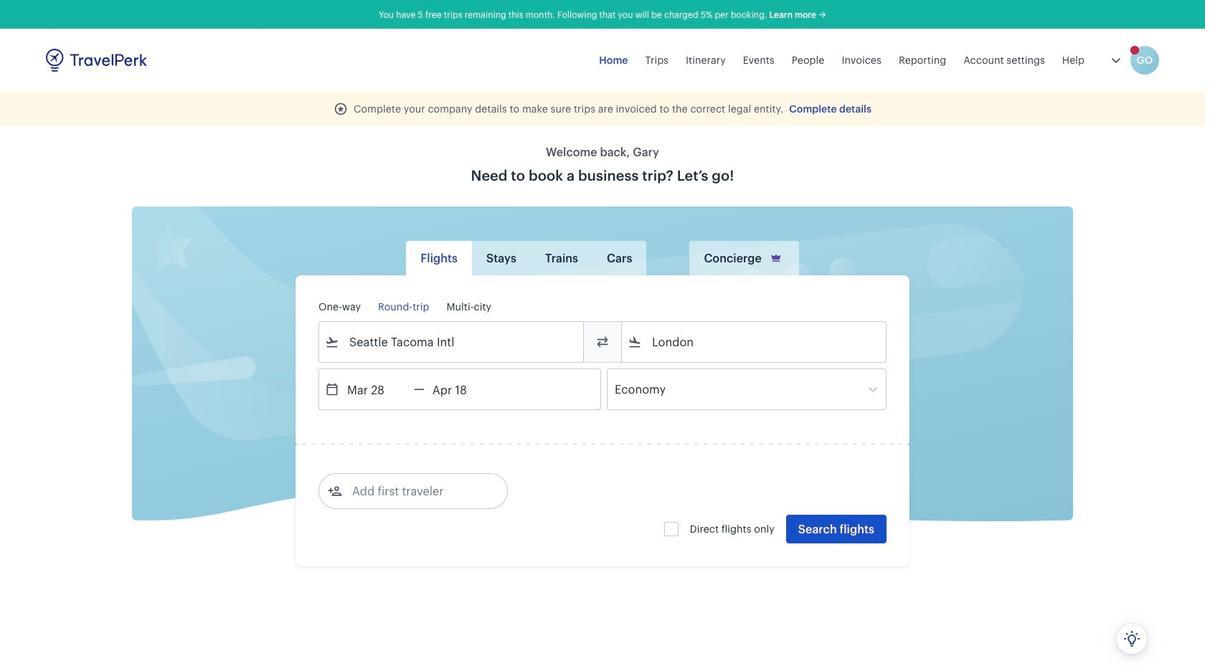 Task type: vqa. For each thing, say whether or not it's contained in the screenshot.
Add first traveler search field
yes



Task type: describe. For each thing, give the bounding box(es) containing it.
Add first traveler search field
[[342, 480, 491, 503]]

To search field
[[642, 331, 867, 354]]

Return text field
[[425, 369, 499, 410]]



Task type: locate. For each thing, give the bounding box(es) containing it.
Depart text field
[[339, 369, 414, 410]]

From search field
[[339, 331, 565, 354]]



